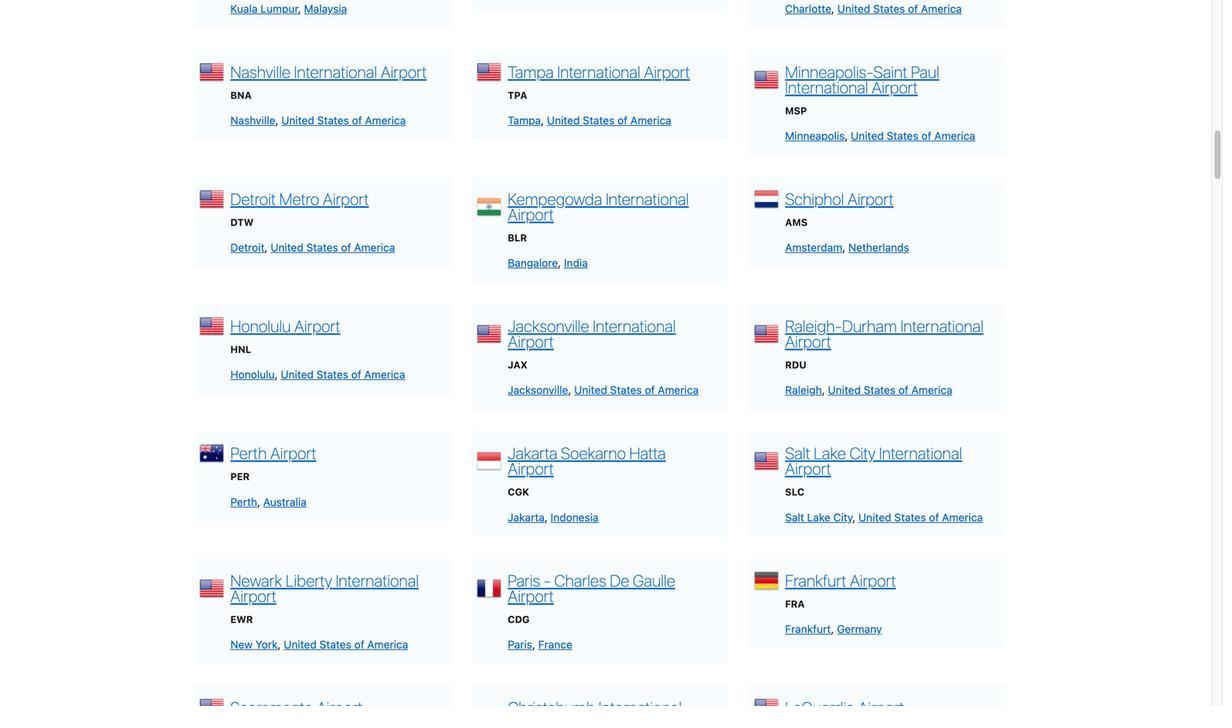 Task type: locate. For each thing, give the bounding box(es) containing it.
0 vertical spatial lake
[[814, 444, 846, 463]]

lake inside salt lake city international airport
[[814, 444, 846, 463]]

united for nashville international airport
[[281, 114, 314, 127]]

2 salt from the top
[[785, 511, 804, 524]]

international inside salt lake city international airport
[[879, 444, 963, 463]]

1 jakarta from the top
[[508, 444, 558, 463]]

1 vertical spatial paris
[[508, 638, 532, 651]]

york
[[256, 638, 278, 651]]

1 vertical spatial frankfurt
[[785, 623, 831, 636]]

amsterdam link
[[785, 241, 843, 254]]

city for international
[[850, 444, 876, 463]]

tampa international airport
[[508, 62, 690, 81]]

states down raleigh-durham international airport at right
[[864, 384, 896, 397]]

states down the tampa international airport
[[583, 114, 615, 127]]

charlotte link
[[785, 2, 832, 15]]

united states of america link up hatta
[[574, 384, 699, 397]]

united right raleigh
[[828, 384, 861, 397]]

kempegowda international airport link
[[508, 189, 689, 224]]

, for jakarta soekarno hatta airport
[[545, 511, 548, 524]]

, left the germany "link"
[[831, 623, 834, 636]]

honolulu down hnl
[[230, 368, 275, 381]]

raleigh , united states of america
[[785, 384, 953, 397]]

lake up salt lake city link
[[814, 444, 846, 463]]

paris for paris , france
[[508, 638, 532, 651]]

0 vertical spatial jakarta
[[508, 444, 558, 463]]

lake
[[814, 444, 846, 463], [807, 511, 831, 524]]

city inside salt lake city international airport
[[850, 444, 876, 463]]

airport inside kempegowda international airport
[[508, 205, 554, 224]]

amsterdam , netherlands
[[785, 241, 910, 254]]

liberty
[[286, 571, 332, 590]]

united right jacksonville 'link'
[[574, 384, 607, 397]]

0 vertical spatial detroit
[[230, 189, 276, 209]]

0 vertical spatial jacksonville
[[508, 317, 589, 336]]

bangalore link
[[508, 257, 558, 269]]

salt for salt lake city international airport
[[785, 444, 811, 463]]

states for jacksonville international airport
[[610, 384, 642, 397]]

states
[[874, 2, 905, 15], [317, 114, 349, 127], [583, 114, 615, 127], [887, 129, 919, 142], [307, 241, 338, 254], [317, 368, 348, 381], [610, 384, 642, 397], [864, 384, 896, 397], [895, 511, 926, 524], [320, 638, 351, 651]]

1 vertical spatial perth
[[230, 496, 257, 508]]

united states of america link down paul at the right top of the page
[[851, 129, 976, 142]]

states down detroit metro airport link
[[307, 241, 338, 254]]

nashville for nashville international airport
[[230, 62, 291, 81]]

, down raleigh-
[[822, 384, 825, 397]]

jacksonville international airport
[[508, 317, 676, 351]]

0 vertical spatial city
[[850, 444, 876, 463]]

tampa international airport link
[[508, 62, 690, 81]]

united right honolulu link
[[281, 368, 314, 381]]

2 jacksonville from the top
[[508, 384, 568, 397]]

0 vertical spatial perth
[[230, 444, 267, 463]]

, down salt lake city international airport
[[853, 511, 856, 524]]

msp
[[785, 105, 807, 116]]

honolulu link
[[230, 368, 275, 381]]

jacksonville link
[[508, 384, 568, 397]]

united states of america link down detroit metro airport at the left of the page
[[271, 241, 395, 254]]

united states of america link down nashville international airport
[[281, 114, 406, 127]]

1 nashville from the top
[[230, 62, 291, 81]]

malaysia
[[304, 2, 347, 15]]

1 vertical spatial salt
[[785, 511, 804, 524]]

states down saint on the top right of the page
[[887, 129, 919, 142]]

salt for salt lake city , united states of america
[[785, 511, 804, 524]]

united right salt lake city link
[[859, 511, 892, 524]]

1 vertical spatial nashville
[[230, 114, 275, 127]]

1 honolulu from the top
[[230, 317, 291, 336]]

detroit
[[230, 189, 276, 209], [230, 241, 265, 254]]

jakarta link
[[508, 511, 545, 524]]

united states of america link for nashville international airport
[[281, 114, 406, 127]]

new
[[230, 638, 253, 651]]

0 vertical spatial honolulu
[[230, 317, 291, 336]]

states up saint on the top right of the page
[[874, 2, 905, 15]]

america
[[921, 2, 962, 15], [365, 114, 406, 127], [631, 114, 672, 127], [935, 129, 976, 142], [354, 241, 395, 254], [364, 368, 405, 381], [658, 384, 699, 397], [912, 384, 953, 397], [942, 511, 983, 524], [367, 638, 408, 651]]

1 jacksonville from the top
[[508, 317, 589, 336]]

raleigh-durham international airport
[[785, 317, 984, 351]]

honolulu for honolulu airport
[[230, 317, 291, 336]]

durham
[[842, 317, 897, 336]]

, left australia link
[[257, 496, 260, 508]]

kempegowda international airport
[[508, 189, 689, 224]]

detroit down dtw in the top of the page
[[230, 241, 265, 254]]

, for jacksonville international airport
[[568, 384, 572, 397]]

0 vertical spatial paris
[[508, 571, 540, 590]]

of for honolulu airport
[[351, 368, 361, 381]]

, for nashville international airport
[[275, 114, 279, 127]]

kuala
[[230, 2, 258, 15]]

, left netherlands link on the right top of the page
[[843, 241, 846, 254]]

detroit for detroit metro airport
[[230, 189, 276, 209]]

united right tampa link
[[547, 114, 580, 127]]

, left india link
[[558, 257, 561, 269]]

united
[[838, 2, 871, 15], [281, 114, 314, 127], [547, 114, 580, 127], [851, 129, 884, 142], [271, 241, 304, 254], [281, 368, 314, 381], [574, 384, 607, 397], [828, 384, 861, 397], [859, 511, 892, 524], [284, 638, 317, 651]]

nashville , united states of america
[[230, 114, 406, 127]]

salt up slc
[[785, 444, 811, 463]]

paris
[[508, 571, 540, 590], [508, 638, 532, 651]]

1 tampa from the top
[[508, 62, 554, 81]]

jax
[[508, 359, 528, 371]]

1 perth from the top
[[230, 444, 267, 463]]

detroit , united states of america
[[230, 241, 395, 254]]

hatta
[[630, 444, 666, 463]]

, down "honolulu airport"
[[275, 368, 278, 381]]

international inside raleigh-durham international airport
[[901, 317, 984, 336]]

2 nashville from the top
[[230, 114, 275, 127]]

united right charlotte
[[838, 2, 871, 15]]

states for raleigh-durham international airport
[[864, 384, 896, 397]]

tampa down tpa
[[508, 114, 541, 127]]

paris inside paris - charles de gaulle airport
[[508, 571, 540, 590]]

frankfurt for frankfurt , germany
[[785, 623, 831, 636]]

honolulu airport
[[230, 317, 340, 336]]

, down detroit metro airport link
[[265, 241, 268, 254]]

united states of america link down newark liberty international airport link
[[284, 638, 408, 651]]

paris - charles de gaulle airport
[[508, 571, 676, 606]]

, for tampa international airport
[[541, 114, 544, 127]]

lake up "frankfurt airport"
[[807, 511, 831, 524]]

1 vertical spatial city
[[834, 511, 853, 524]]

germany link
[[837, 623, 882, 636]]

paris down cdg
[[508, 638, 532, 651]]

1 salt from the top
[[785, 444, 811, 463]]

, for schiphol airport
[[843, 241, 846, 254]]

frankfurt up fra
[[785, 571, 847, 590]]

united right "nashville" link
[[281, 114, 314, 127]]

1 vertical spatial jacksonville
[[508, 384, 568, 397]]

tampa link
[[508, 114, 541, 127]]

tampa
[[508, 62, 554, 81], [508, 114, 541, 127]]

2 tampa from the top
[[508, 114, 541, 127]]

tpa
[[508, 90, 528, 101]]

1 vertical spatial detroit
[[230, 241, 265, 254]]

america for minneapolis-saint paul international airport
[[935, 129, 976, 142]]

, left france link
[[532, 638, 536, 651]]

perth airport link
[[230, 444, 316, 463]]

1 frankfurt from the top
[[785, 571, 847, 590]]

states down nashville international airport
[[317, 114, 349, 127]]

united states of america link down salt lake city international airport link
[[859, 511, 983, 524]]

tampa for tampa , united states of america
[[508, 114, 541, 127]]

states for nashville international airport
[[317, 114, 349, 127]]

united states of america link for jacksonville international airport
[[574, 384, 699, 397]]

1 vertical spatial tampa
[[508, 114, 541, 127]]

0 vertical spatial frankfurt
[[785, 571, 847, 590]]

kempegowda
[[508, 189, 602, 209]]

1 vertical spatial lake
[[807, 511, 831, 524]]

states for detroit metro airport
[[307, 241, 338, 254]]

jacksonville for united
[[508, 384, 568, 397]]

france link
[[538, 638, 573, 651]]

honolulu up hnl
[[230, 317, 291, 336]]

0 vertical spatial tampa
[[508, 62, 554, 81]]

salt inside salt lake city international airport
[[785, 444, 811, 463]]

airport inside jacksonville international airport
[[508, 332, 554, 351]]

jakarta for jakarta soekarno hatta airport
[[508, 444, 558, 463]]

jakarta down cgk
[[508, 511, 545, 524]]

airport inside salt lake city international airport
[[785, 459, 832, 479]]

states for honolulu airport
[[317, 368, 348, 381]]

jacksonville , united states of america
[[508, 384, 699, 397]]

airport inside raleigh-durham international airport
[[785, 332, 832, 351]]

jacksonville inside jacksonville international airport
[[508, 317, 589, 336]]

nashville down the bna
[[230, 114, 275, 127]]

, down nashville international airport
[[275, 114, 279, 127]]

1 vertical spatial honolulu
[[230, 368, 275, 381]]

, left indonesia link
[[545, 511, 548, 524]]

tampa up tpa
[[508, 62, 554, 81]]

raleigh
[[785, 384, 822, 397]]

perth down "per"
[[230, 496, 257, 508]]

,
[[298, 2, 301, 15], [832, 2, 835, 15], [275, 114, 279, 127], [541, 114, 544, 127], [845, 129, 848, 142], [265, 241, 268, 254], [843, 241, 846, 254], [558, 257, 561, 269], [275, 368, 278, 381], [568, 384, 572, 397], [822, 384, 825, 397], [257, 496, 260, 508], [545, 511, 548, 524], [853, 511, 856, 524], [831, 623, 834, 636], [278, 638, 281, 651], [532, 638, 536, 651]]

0 vertical spatial salt
[[785, 444, 811, 463]]

salt lake city link
[[785, 511, 853, 524]]

united states of america link down raleigh-durham international airport link
[[828, 384, 953, 397]]

2 detroit from the top
[[230, 241, 265, 254]]

frankfurt for frankfurt airport
[[785, 571, 847, 590]]

, down the tampa international airport
[[541, 114, 544, 127]]

schiphol airport
[[785, 189, 894, 209]]

paris left -
[[508, 571, 540, 590]]

detroit up dtw in the top of the page
[[230, 189, 276, 209]]

states down "jacksonville international airport" link
[[610, 384, 642, 397]]

international inside newark liberty international airport
[[336, 571, 419, 590]]

international
[[294, 62, 377, 81], [557, 62, 641, 81], [785, 78, 869, 97], [606, 189, 689, 209], [593, 317, 676, 336], [901, 317, 984, 336], [879, 444, 963, 463], [336, 571, 419, 590]]

united right detroit "link"
[[271, 241, 304, 254]]

0 vertical spatial nashville
[[230, 62, 291, 81]]

perth , australia
[[230, 496, 307, 508]]

jacksonville up jax
[[508, 317, 589, 336]]

united states of america link down "honolulu airport"
[[281, 368, 405, 381]]

2 jakarta from the top
[[508, 511, 545, 524]]

america for tampa international airport
[[631, 114, 672, 127]]

nashville for nashville , united states of america
[[230, 114, 275, 127]]

, for honolulu airport
[[275, 368, 278, 381]]

minneapolis link
[[785, 129, 845, 142]]

raleigh-durham international airport link
[[785, 317, 984, 351]]

, down minneapolis-saint paul international airport "link"
[[845, 129, 848, 142]]

united states of america link for minneapolis-saint paul international airport
[[851, 129, 976, 142]]

jakarta up cgk
[[508, 444, 558, 463]]

nashville up the bna
[[230, 62, 291, 81]]

, up minneapolis-
[[832, 2, 835, 15]]

of
[[908, 2, 918, 15], [352, 114, 362, 127], [618, 114, 628, 127], [922, 129, 932, 142], [341, 241, 351, 254], [351, 368, 361, 381], [645, 384, 655, 397], [899, 384, 909, 397], [929, 511, 939, 524], [354, 638, 364, 651]]

jacksonville
[[508, 317, 589, 336], [508, 384, 568, 397]]

saint
[[874, 62, 908, 81]]

, down jacksonville international airport
[[568, 384, 572, 397]]

jakarta inside jakarta soekarno hatta airport
[[508, 444, 558, 463]]

jacksonville down jax
[[508, 384, 568, 397]]

of for minneapolis-saint paul international airport
[[922, 129, 932, 142]]

1 detroit from the top
[[230, 189, 276, 209]]

frankfurt
[[785, 571, 847, 590], [785, 623, 831, 636]]

newark
[[230, 571, 282, 590]]

frankfurt down fra
[[785, 623, 831, 636]]

airport
[[381, 62, 427, 81], [644, 62, 690, 81], [872, 78, 918, 97], [323, 189, 369, 209], [848, 189, 894, 209], [508, 205, 554, 224], [294, 317, 340, 336], [508, 332, 554, 351], [785, 332, 832, 351], [270, 444, 316, 463], [508, 459, 554, 479], [785, 459, 832, 479], [850, 571, 896, 590], [230, 586, 277, 606], [508, 586, 554, 606]]

city down raleigh , united states of america
[[850, 444, 876, 463]]

united states of america link down the tampa international airport
[[547, 114, 672, 127]]

2 honolulu from the top
[[230, 368, 275, 381]]

united states of america link for honolulu airport
[[281, 368, 405, 381]]

salt down slc
[[785, 511, 804, 524]]

2 frankfurt from the top
[[785, 623, 831, 636]]

of for detroit metro airport
[[341, 241, 351, 254]]

united states of america link for detroit metro airport
[[271, 241, 395, 254]]

2 paris from the top
[[508, 638, 532, 651]]

charlotte
[[785, 2, 832, 15]]

1 paris from the top
[[508, 571, 540, 590]]

cdg
[[508, 614, 530, 625]]

de
[[610, 571, 630, 590]]

united right minneapolis link
[[851, 129, 884, 142]]

hnl
[[230, 344, 251, 355]]

, for kempegowda international airport
[[558, 257, 561, 269]]

city up "frankfurt airport"
[[834, 511, 853, 524]]

1 vertical spatial jakarta
[[508, 511, 545, 524]]

states down "honolulu airport"
[[317, 368, 348, 381]]

airport inside paris - charles de gaulle airport
[[508, 586, 554, 606]]

perth up "per"
[[230, 444, 267, 463]]

united states of america link
[[838, 2, 962, 15], [281, 114, 406, 127], [547, 114, 672, 127], [851, 129, 976, 142], [271, 241, 395, 254], [281, 368, 405, 381], [574, 384, 699, 397], [828, 384, 953, 397], [859, 511, 983, 524], [284, 638, 408, 651]]

, for paris - charles de gaulle airport
[[532, 638, 536, 651]]

2 perth from the top
[[230, 496, 257, 508]]



Task type: vqa. For each thing, say whether or not it's contained in the screenshot.
United States of America link corresponding to Detroit Metro Airport
yes



Task type: describe. For each thing, give the bounding box(es) containing it.
perth for perth , australia
[[230, 496, 257, 508]]

jakarta soekarno hatta airport link
[[508, 444, 666, 479]]

indonesia
[[551, 511, 599, 524]]

international inside jacksonville international airport
[[593, 317, 676, 336]]

-
[[544, 571, 551, 590]]

united for minneapolis-saint paul international airport
[[851, 129, 884, 142]]

perth airport
[[230, 444, 316, 463]]

paris for paris - charles de gaulle airport
[[508, 571, 540, 590]]

, left malaysia link
[[298, 2, 301, 15]]

schiphol airport link
[[785, 189, 894, 209]]

malaysia link
[[304, 2, 347, 15]]

soekarno
[[561, 444, 626, 463]]

ewr
[[230, 614, 253, 625]]

cgk
[[508, 487, 529, 498]]

america for honolulu airport
[[364, 368, 405, 381]]

detroit for detroit , united states of america
[[230, 241, 265, 254]]

america for jacksonville international airport
[[658, 384, 699, 397]]

detroit link
[[230, 241, 265, 254]]

charlotte , united states of america
[[785, 2, 962, 15]]

india link
[[564, 257, 588, 269]]

paris link
[[508, 638, 532, 651]]

dtw
[[230, 217, 254, 228]]

netherlands link
[[849, 241, 910, 254]]

per
[[230, 471, 250, 482]]

united for tampa international airport
[[547, 114, 580, 127]]

, for raleigh-durham international airport
[[822, 384, 825, 397]]

united states of america link for raleigh-durham international airport
[[828, 384, 953, 397]]

new york , united states of america
[[230, 638, 408, 651]]

ams
[[785, 217, 808, 228]]

united states of america link for salt lake city international airport
[[859, 511, 983, 524]]

states down newark liberty international airport link
[[320, 638, 351, 651]]

detroit metro airport
[[230, 189, 369, 209]]

salt lake city , united states of america
[[785, 511, 983, 524]]

frankfurt link
[[785, 623, 831, 636]]

metro
[[279, 189, 319, 209]]

honolulu airport link
[[230, 317, 340, 336]]

charles
[[555, 571, 607, 590]]

airport inside newark liberty international airport
[[230, 586, 277, 606]]

perth for perth airport
[[230, 444, 267, 463]]

america for detroit metro airport
[[354, 241, 395, 254]]

france
[[538, 638, 573, 651]]

honolulu , united states of america
[[230, 368, 405, 381]]

paris , france
[[508, 638, 573, 651]]

of for tampa international airport
[[618, 114, 628, 127]]

newark liberty international airport link
[[230, 571, 419, 606]]

australia
[[263, 496, 307, 508]]

blr
[[508, 232, 527, 243]]

airport inside jakarta soekarno hatta airport
[[508, 459, 554, 479]]

states down salt lake city international airport link
[[895, 511, 926, 524]]

lake for airport
[[814, 444, 846, 463]]

jakarta for jakarta , indonesia
[[508, 511, 545, 524]]

paul
[[911, 62, 940, 81]]

new york link
[[230, 638, 278, 651]]

rdu
[[785, 359, 807, 371]]

city for ,
[[834, 511, 853, 524]]

germany
[[837, 623, 882, 636]]

united states of america link up saint on the top right of the page
[[838, 2, 962, 15]]

, for frankfurt airport
[[831, 623, 834, 636]]

bangalore , india
[[508, 257, 588, 269]]

frankfurt , germany
[[785, 623, 882, 636]]

honolulu for honolulu , united states of america
[[230, 368, 275, 381]]

united states of america link for tampa international airport
[[547, 114, 672, 127]]

, for perth airport
[[257, 496, 260, 508]]

states for minneapolis-saint paul international airport
[[887, 129, 919, 142]]

jacksonville for airport
[[508, 317, 589, 336]]

minneapolis-
[[785, 62, 874, 81]]

indonesia link
[[551, 511, 599, 524]]

united for honolulu airport
[[281, 368, 314, 381]]

detroit metro airport link
[[230, 189, 369, 209]]

lumpur
[[261, 2, 298, 15]]

paris - charles de gaulle airport link
[[508, 571, 676, 606]]

united states of america link for newark liberty international airport
[[284, 638, 408, 651]]

america for nashville international airport
[[365, 114, 406, 127]]

, right new
[[278, 638, 281, 651]]

amsterdam
[[785, 241, 843, 254]]

nashville international airport
[[230, 62, 427, 81]]

bna
[[230, 90, 252, 101]]

united right the york
[[284, 638, 317, 651]]

schiphol
[[785, 189, 844, 209]]

of for raleigh-durham international airport
[[899, 384, 909, 397]]

united for raleigh-durham international airport
[[828, 384, 861, 397]]

jacksonville international airport link
[[508, 317, 676, 351]]

raleigh-
[[785, 317, 842, 336]]

kuala lumpur , malaysia
[[230, 2, 347, 15]]

gaulle
[[633, 571, 676, 590]]

, for detroit metro airport
[[265, 241, 268, 254]]

international inside minneapolis-saint paul international airport
[[785, 78, 869, 97]]

raleigh link
[[785, 384, 822, 397]]

australia link
[[263, 496, 307, 508]]

minneapolis , united states of america
[[785, 129, 976, 142]]

slc
[[785, 487, 805, 498]]

jakarta , indonesia
[[508, 511, 599, 524]]

newark liberty international airport
[[230, 571, 419, 606]]

lake for united
[[807, 511, 831, 524]]

, for minneapolis-saint paul international airport
[[845, 129, 848, 142]]

nashville link
[[230, 114, 275, 127]]

jakarta soekarno hatta airport
[[508, 444, 666, 479]]

airport inside minneapolis-saint paul international airport
[[872, 78, 918, 97]]

of for jacksonville international airport
[[645, 384, 655, 397]]

perth link
[[230, 496, 257, 508]]

nashville international airport link
[[230, 62, 427, 81]]

tampa for tampa international airport
[[508, 62, 554, 81]]

india
[[564, 257, 588, 269]]

salt lake city international airport
[[785, 444, 963, 479]]

frankfurt airport link
[[785, 571, 896, 590]]

states for tampa international airport
[[583, 114, 615, 127]]

united for detroit metro airport
[[271, 241, 304, 254]]

international inside kempegowda international airport
[[606, 189, 689, 209]]

united for jacksonville international airport
[[574, 384, 607, 397]]

frankfurt airport
[[785, 571, 896, 590]]

tampa , united states of america
[[508, 114, 672, 127]]

of for nashville international airport
[[352, 114, 362, 127]]

fra
[[785, 598, 805, 610]]

america for raleigh-durham international airport
[[912, 384, 953, 397]]

minneapolis-saint paul international airport
[[785, 62, 940, 97]]



